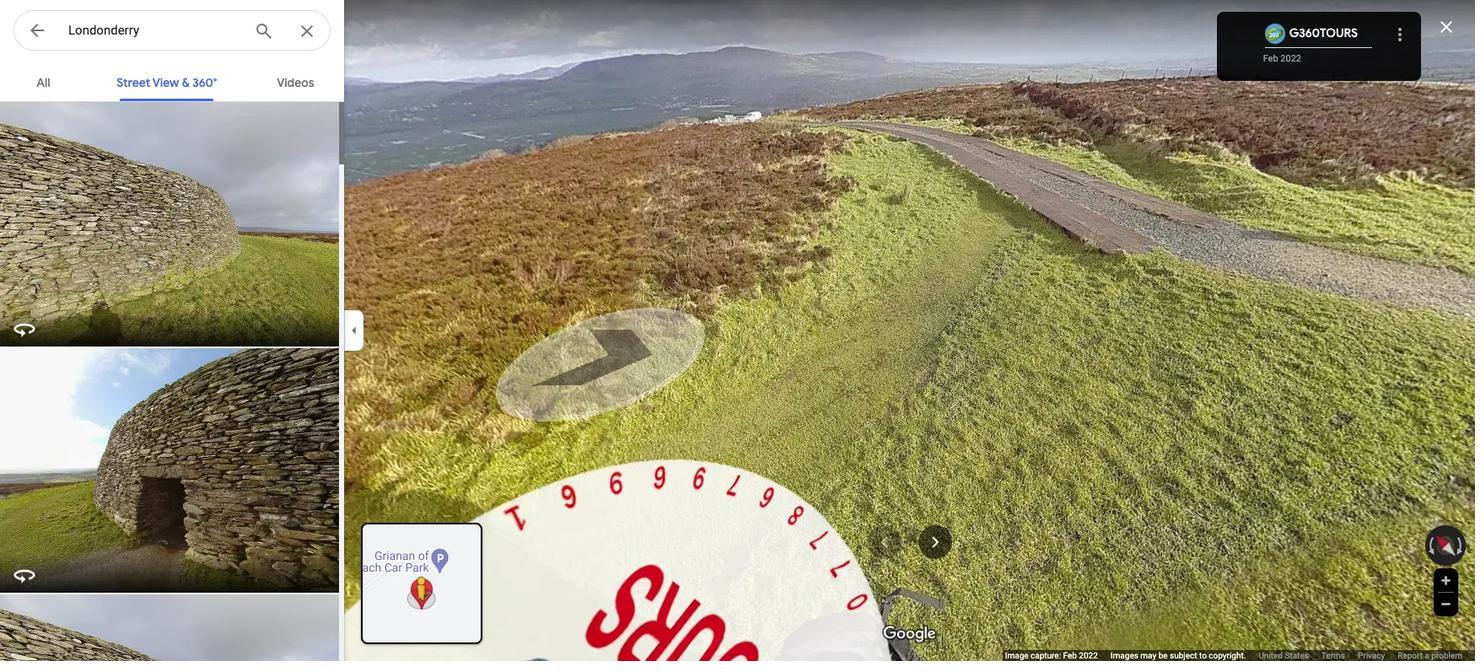 Task type: vqa. For each thing, say whether or not it's contained in the screenshot.

yes



Task type: locate. For each thing, give the bounding box(es) containing it.
feb down view g360tours's profile image
[[1263, 53, 1278, 64]]

tab list
[[0, 61, 344, 101]]

view
[[153, 75, 179, 90]]

report
[[1398, 651, 1423, 660]]

feb
[[1263, 53, 1278, 64], [1063, 651, 1077, 660]]

Londonderry field
[[13, 10, 331, 51]]

zoom in image
[[1440, 574, 1453, 587]]

2022 down view g360tours's profile image
[[1281, 53, 1302, 64]]

2022 left images
[[1079, 651, 1098, 660]]

united states button
[[1259, 650, 1309, 661]]

0 horizontal spatial 2022
[[1079, 651, 1098, 660]]

0 vertical spatial feb
[[1263, 53, 1278, 64]]

none field inside londonderry field
[[68, 20, 240, 40]]

videos button
[[263, 61, 328, 101]]

tab list containing all
[[0, 61, 344, 101]]

g360tours
[[1289, 25, 1358, 40]]

&
[[182, 75, 190, 90]]

collapse side panel image
[[345, 321, 364, 340]]

1 vertical spatial 2022
[[1079, 651, 1098, 660]]

report a problem
[[1398, 651, 1463, 660]]

 search field
[[13, 10, 344, 54]]

images may be subject to copyright.
[[1111, 651, 1246, 660]]

all
[[36, 75, 50, 90]]

a
[[1425, 651, 1430, 660]]

street view & 360°
[[117, 75, 217, 90]]

be
[[1159, 651, 1168, 660]]

1 vertical spatial feb
[[1063, 651, 1077, 660]]

2022
[[1281, 53, 1302, 64], [1079, 651, 1098, 660]]

footer
[[1005, 650, 1475, 661]]

footer containing image capture: feb 2022
[[1005, 650, 1475, 661]]

1 horizontal spatial 2022
[[1281, 53, 1302, 64]]

feb right capture:
[[1063, 651, 1077, 660]]

1 horizontal spatial feb
[[1263, 53, 1278, 64]]

report a problem link
[[1398, 650, 1463, 661]]

google maps element
[[0, 0, 1475, 661]]

None field
[[68, 20, 240, 40]]

interactive map image
[[363, 525, 481, 643]]

0 horizontal spatial feb
[[1063, 651, 1077, 660]]

footer inside "google maps" element
[[1005, 650, 1475, 661]]

all button
[[16, 61, 70, 101]]

image
[[1005, 651, 1029, 660]]

photos of grianan of aileach main content
[[0, 61, 344, 661]]

image capture: feb 2022
[[1005, 651, 1098, 660]]

photo 23 image
[[0, 595, 342, 661]]

images
[[1111, 651, 1139, 660]]

photo 22 image
[[0, 348, 342, 593]]



Task type: describe. For each thing, give the bounding box(es) containing it.
2022 inside footer
[[1079, 651, 1098, 660]]

tab list inside "google maps" element
[[0, 61, 344, 101]]

zoom out image
[[1440, 598, 1453, 611]]

360°
[[192, 75, 217, 90]]

street
[[117, 75, 150, 90]]

photo 21 image
[[0, 102, 342, 347]]

may
[[1141, 651, 1157, 660]]

privacy button
[[1358, 650, 1385, 661]]

0 vertical spatial 2022
[[1281, 53, 1302, 64]]

copyright.
[[1209, 651, 1246, 660]]

videos
[[277, 75, 314, 90]]

street view & 360° button
[[103, 61, 231, 101]]

feb 2022
[[1263, 53, 1302, 64]]

feb inside footer
[[1063, 651, 1077, 660]]

view g360tours's profile image
[[1265, 24, 1285, 44]]

problem
[[1432, 651, 1463, 660]]

subject
[[1170, 651, 1197, 660]]

united states
[[1259, 651, 1309, 660]]

privacy
[[1358, 651, 1385, 660]]

g360tours link
[[1289, 25, 1358, 40]]

states
[[1285, 651, 1309, 660]]

 button
[[13, 10, 61, 54]]

united
[[1259, 651, 1283, 660]]

capture:
[[1031, 651, 1061, 660]]

to
[[1199, 651, 1207, 660]]

terms
[[1322, 651, 1345, 660]]

terms button
[[1322, 650, 1345, 661]]


[[27, 19, 47, 42]]



